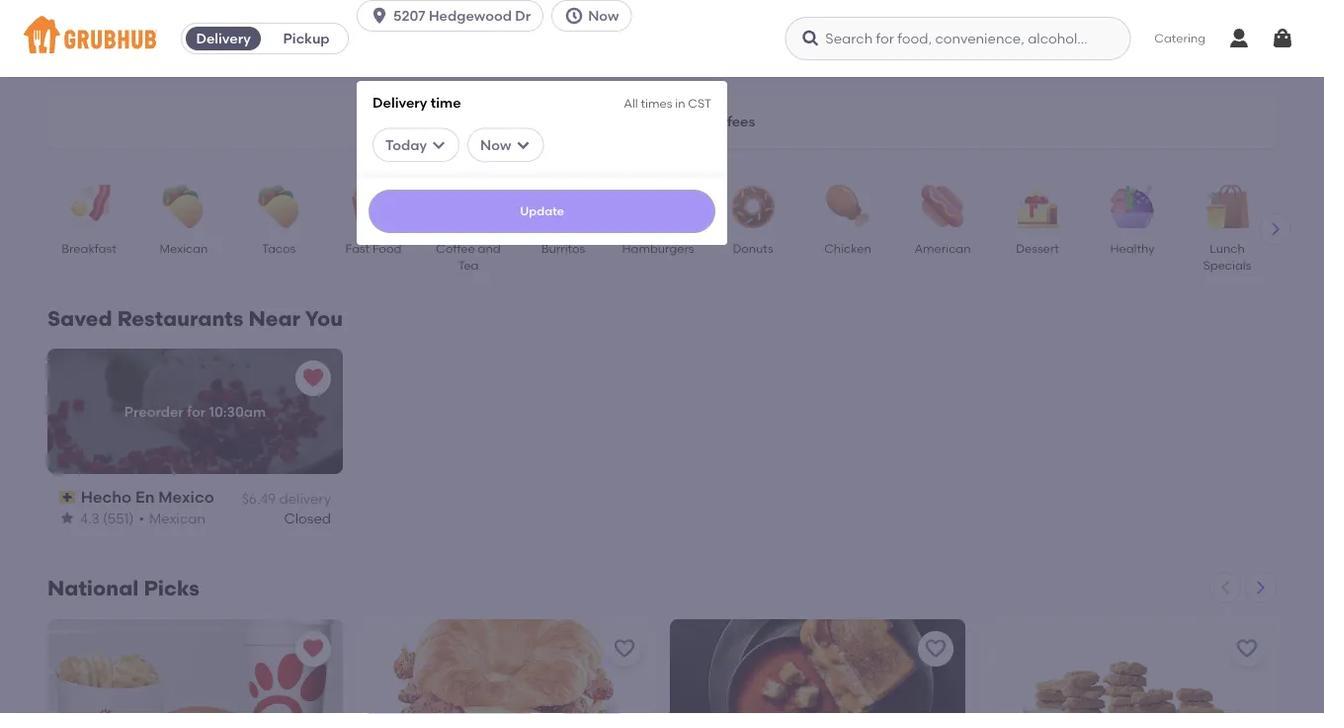 Task type: describe. For each thing, give the bounding box(es) containing it.
cst
[[688, 96, 712, 110]]

fees
[[728, 113, 756, 130]]

main navigation navigation
[[0, 0, 1325, 715]]

1 vertical spatial caret right icon image
[[1254, 580, 1269, 596]]

coffee and tea
[[436, 241, 501, 273]]

hecho
[[81, 488, 132, 507]]

$0
[[651, 113, 667, 130]]

hamburgers image
[[624, 185, 693, 228]]

food
[[373, 241, 402, 256]]

healthy
[[1111, 241, 1155, 256]]

dessert
[[1016, 241, 1060, 256]]

save this restaurant image
[[924, 638, 948, 661]]

delivery button
[[182, 23, 265, 54]]

fast food
[[346, 241, 402, 256]]

fast food image
[[339, 185, 408, 228]]

national picks
[[47, 576, 200, 601]]

4.3
[[80, 510, 100, 527]]

hedgewood
[[429, 7, 512, 24]]

tea
[[458, 258, 479, 273]]

unlock $0 delivery fees
[[601, 113, 756, 130]]

unlock
[[601, 113, 648, 130]]

1 save this restaurant button from the left
[[607, 632, 643, 667]]

burritos
[[542, 241, 585, 256]]

1 horizontal spatial svg image
[[801, 29, 821, 48]]

times
[[641, 96, 673, 110]]

saved restaurants near you
[[47, 306, 343, 332]]

1 save this restaurant image from the left
[[613, 638, 637, 661]]

tacos image
[[244, 185, 313, 228]]

mexico
[[158, 488, 214, 507]]

picks
[[144, 576, 200, 601]]

and
[[478, 241, 501, 256]]

svg image inside the 5207 hedgewood dr button
[[370, 6, 390, 26]]

pickup
[[283, 30, 330, 47]]

svg image for delivery time
[[431, 137, 447, 153]]

subscription pass image
[[59, 491, 77, 504]]

1 saved restaurant button from the top
[[296, 361, 331, 396]]

• mexican
[[139, 510, 206, 527]]

healthy image
[[1098, 185, 1168, 228]]

10:30am
[[209, 403, 266, 420]]

1 vertical spatial delivery
[[279, 490, 331, 507]]

(551)
[[103, 510, 134, 527]]

1 vertical spatial mexican
[[149, 510, 206, 527]]

lunch specials image
[[1193, 185, 1262, 228]]

time
[[431, 94, 461, 111]]

hecho en mexico
[[81, 488, 214, 507]]

today
[[386, 137, 427, 153]]

saved restaurant image
[[302, 638, 325, 661]]

lunch
[[1210, 241, 1245, 256]]

0 vertical spatial delivery
[[671, 113, 724, 130]]

tacos
[[262, 241, 296, 256]]

svg image for today
[[515, 137, 531, 153]]

2 saved restaurant button from the top
[[296, 632, 331, 667]]

star icon image
[[59, 511, 75, 527]]

breakfast
[[62, 241, 116, 256]]

svg image inside now button
[[565, 6, 584, 26]]

donuts
[[733, 241, 774, 256]]

restaurants
[[117, 306, 244, 332]]

2 save this restaurant image from the left
[[1236, 638, 1259, 661]]

delivery time
[[373, 94, 461, 111]]

chicken
[[825, 241, 872, 256]]

chicken image
[[814, 185, 883, 228]]



Task type: locate. For each thing, give the bounding box(es) containing it.
0 horizontal spatial now
[[480, 137, 511, 153]]

delivery
[[196, 30, 251, 47], [373, 94, 427, 111]]

0 horizontal spatial delivery
[[196, 30, 251, 47]]

1 horizontal spatial now
[[588, 7, 619, 24]]

0 horizontal spatial svg image
[[370, 6, 390, 26]]

pickup button
[[265, 23, 348, 54]]

mexican down 'mexican' image
[[160, 241, 208, 256]]

caret right icon image right caret left icon
[[1254, 580, 1269, 596]]

4.3 (551)
[[80, 510, 134, 527]]

now inside button
[[588, 7, 619, 24]]

svg image right today
[[431, 137, 447, 153]]

delivery for delivery
[[196, 30, 251, 47]]

delivery down cst on the top of page
[[671, 113, 724, 130]]

hamburgers
[[622, 241, 694, 256]]

1 vertical spatial now
[[480, 137, 511, 153]]

delivery left pickup button
[[196, 30, 251, 47]]

1 horizontal spatial delivery
[[671, 113, 724, 130]]

all times in cst
[[624, 96, 712, 110]]

mexican down the mexico
[[149, 510, 206, 527]]

3 save this restaurant button from the left
[[1230, 632, 1265, 667]]

mexican image
[[149, 185, 218, 228]]

now
[[588, 7, 619, 24], [480, 137, 511, 153]]

svg image
[[565, 6, 584, 26], [1271, 27, 1295, 50], [801, 29, 821, 48]]

in
[[675, 96, 686, 110]]

catering button
[[1141, 16, 1220, 61]]

near
[[249, 306, 301, 332]]

mexican
[[160, 241, 208, 256], [149, 510, 206, 527]]

coffee
[[436, 241, 475, 256]]

0 horizontal spatial save this restaurant image
[[613, 638, 637, 661]]

caret right icon image
[[1268, 221, 1284, 237], [1254, 580, 1269, 596]]

2 horizontal spatial svg image
[[515, 137, 531, 153]]

5207 hedgewood dr button
[[357, 0, 552, 32]]

1 horizontal spatial svg image
[[431, 137, 447, 153]]

1 vertical spatial saved restaurant button
[[296, 632, 331, 667]]

donuts image
[[719, 185, 788, 228]]

svg image left 5207 on the left of the page
[[370, 6, 390, 26]]

now up coffee and tea image
[[480, 137, 511, 153]]

breakfast image
[[54, 185, 124, 228]]

now button
[[552, 0, 640, 32]]

0 vertical spatial delivery
[[196, 30, 251, 47]]

american image
[[908, 185, 978, 228]]

2 horizontal spatial save this restaurant button
[[1230, 632, 1265, 667]]

preorder
[[124, 403, 184, 420]]

burritos image
[[529, 185, 598, 228]]

5207 hedgewood dr
[[394, 7, 531, 24]]

svg image
[[370, 6, 390, 26], [431, 137, 447, 153], [515, 137, 531, 153]]

you
[[305, 306, 343, 332]]

0 vertical spatial mexican
[[160, 241, 208, 256]]

0 horizontal spatial svg image
[[565, 6, 584, 26]]

1 horizontal spatial save this restaurant image
[[1236, 638, 1259, 661]]

$6.49
[[242, 490, 276, 507]]

caret left icon image
[[1218, 580, 1234, 596]]

en
[[135, 488, 155, 507]]

update button
[[369, 190, 716, 233]]

lunch specials
[[1204, 241, 1252, 273]]

delivery
[[671, 113, 724, 130], [279, 490, 331, 507]]

for
[[187, 403, 206, 420]]

1 horizontal spatial save this restaurant button
[[918, 632, 954, 667]]

0 horizontal spatial delivery
[[279, 490, 331, 507]]

1 horizontal spatial delivery
[[373, 94, 427, 111]]

dessert image
[[1003, 185, 1073, 228]]

catering
[[1155, 31, 1206, 45]]

saved restaurant button
[[296, 361, 331, 396], [296, 632, 331, 667]]

0 vertical spatial saved restaurant button
[[296, 361, 331, 396]]

fast
[[346, 241, 370, 256]]

2 save this restaurant button from the left
[[918, 632, 954, 667]]

delivery up today
[[373, 94, 427, 111]]

0 vertical spatial now
[[588, 7, 619, 24]]

specials
[[1204, 258, 1252, 273]]

preorder for 10:30am
[[124, 403, 266, 420]]

delivery inside 'button'
[[196, 30, 251, 47]]

saved
[[47, 306, 112, 332]]

delivery for delivery time
[[373, 94, 427, 111]]

caret right icon image right lunch specials image
[[1268, 221, 1284, 237]]

now right dr
[[588, 7, 619, 24]]

closed
[[284, 510, 331, 527]]

•
[[139, 510, 144, 527]]

update
[[520, 204, 564, 218]]

1 vertical spatial delivery
[[373, 94, 427, 111]]

$6.49 delivery
[[242, 490, 331, 507]]

delivery up closed
[[279, 490, 331, 507]]

2 horizontal spatial svg image
[[1271, 27, 1295, 50]]

dr
[[515, 7, 531, 24]]

national
[[47, 576, 139, 601]]

saved restaurant image
[[302, 367, 325, 390]]

save this restaurant button
[[607, 632, 643, 667], [918, 632, 954, 667], [1230, 632, 1265, 667]]

all
[[624, 96, 638, 110]]

svg image up update
[[515, 137, 531, 153]]

save this restaurant image
[[613, 638, 637, 661], [1236, 638, 1259, 661]]

5207
[[394, 7, 426, 24]]

0 vertical spatial caret right icon image
[[1268, 221, 1284, 237]]

coffee and tea image
[[434, 185, 503, 228]]

0 horizontal spatial save this restaurant button
[[607, 632, 643, 667]]

american
[[915, 241, 971, 256]]



Task type: vqa. For each thing, say whether or not it's contained in the screenshot.
Reviews
no



